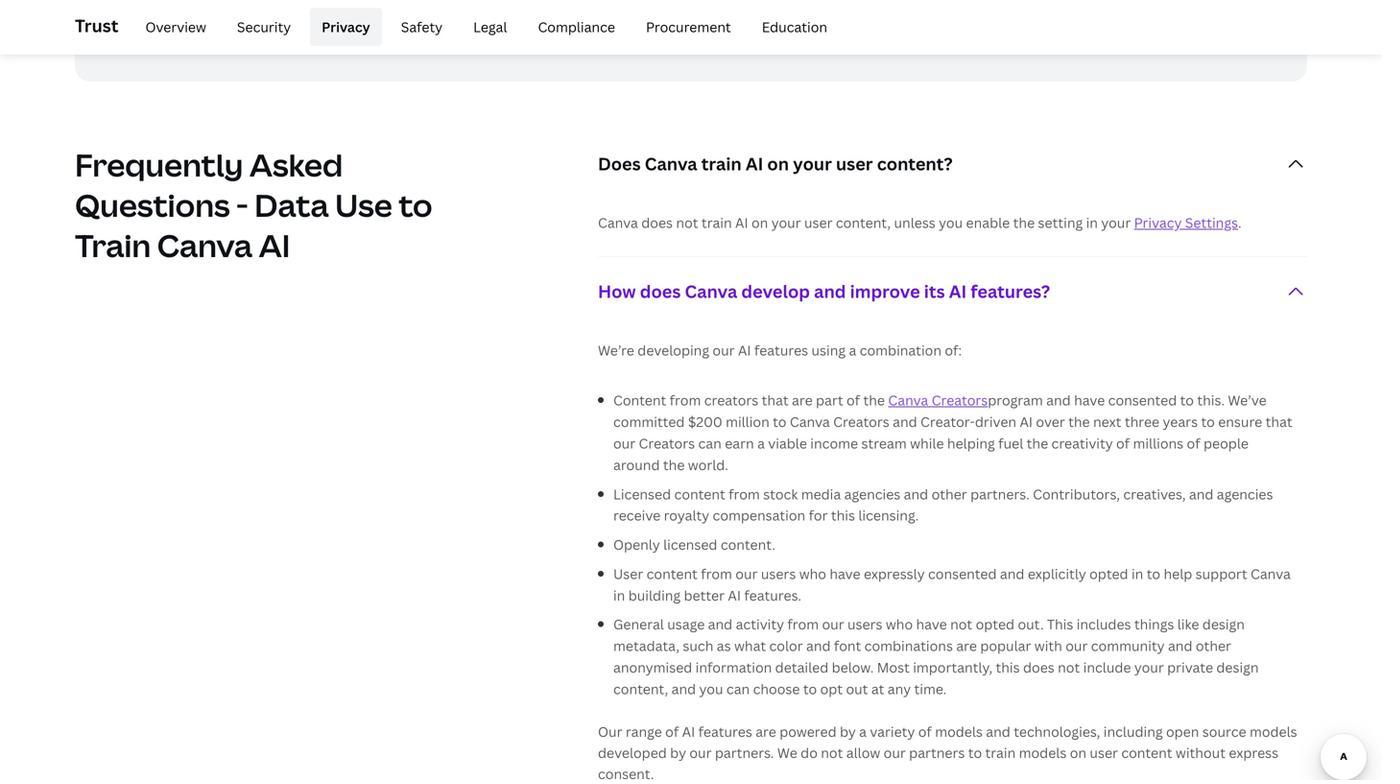 Task type: describe. For each thing, give the bounding box(es) containing it.
years
[[1163, 413, 1199, 431]]

the right visiting
[[773, 16, 795, 35]]

0 horizontal spatial by
[[670, 744, 687, 762]]

this
[[1048, 616, 1074, 634]]

develop
[[742, 280, 811, 304]]

our right developing on the top of the page
[[713, 342, 735, 360]]

0 horizontal spatial user
[[805, 214, 833, 232]]

who inside general usage and activity from our users who have not opted out. this includes things like design metadata, such as what color and font combinations are popular with our community and other anonymised information detailed below. most importantly, this does not include your private design content, and you can choose to opt out at any time.
[[886, 616, 913, 634]]

what
[[735, 637, 766, 656]]

any
[[888, 680, 911, 699]]

have inside the "user content from our users who have expressly consented and explicitly opted in to help support canva in building better ai features."
[[830, 565, 861, 583]]

range
[[626, 723, 662, 741]]

creator-
[[921, 413, 976, 431]]

to inside frequently asked questions - data use to train canva ai
[[399, 185, 433, 226]]

procurement
[[646, 18, 731, 36]]

privacy link
[[310, 8, 382, 46]]

openly licensed content.
[[614, 536, 776, 554]]

train inside dropdown button
[[702, 152, 742, 176]]

safety
[[401, 18, 443, 36]]

includes
[[1077, 616, 1132, 634]]

of right range
[[666, 723, 679, 741]]

always
[[308, 16, 351, 35]]

user inside our range of ai features are powered by a variety of models and technologies, including open source models developed by our partners. we do not allow our partners to train models on user content without express consent.
[[1090, 744, 1119, 762]]

below.
[[832, 659, 874, 677]]

out.
[[1018, 616, 1044, 634]]

frequently
[[75, 144, 243, 186]]

1 horizontal spatial by
[[705, 16, 721, 35]]

compliance link
[[527, 8, 627, 46]]

use
[[613, 16, 636, 35]]

and right creatives,
[[1190, 485, 1214, 503]]

compliance
[[538, 18, 616, 36]]

are inside our range of ai features are powered by a variety of models and technologies, including open source models developed by our partners. we do not allow our partners to train models on user content without express consent.
[[756, 723, 777, 741]]

your inside dropdown button
[[793, 152, 832, 176]]

1 horizontal spatial content,
[[836, 214, 891, 232]]

of down years
[[1187, 435, 1201, 453]]

we
[[517, 16, 535, 35]]

powered
[[780, 723, 837, 741]]

0 vertical spatial can
[[281, 16, 304, 35]]

of:
[[945, 342, 962, 360]]

on inside does canva train ai on your user content? dropdown button
[[768, 152, 789, 176]]

licensed
[[664, 536, 718, 554]]

can inside program and have consented to this. we've committed $200 million to canva creators and creator-driven ai over the next three years to ensure that our creators can earn a viable income stream while helping fuel the creativity of millions of people around the world.
[[699, 435, 722, 453]]

0 vertical spatial design
[[1203, 616, 1245, 634]]

menu bar containing overview
[[126, 8, 839, 46]]

the up "creativity" in the bottom of the page
[[1069, 413, 1091, 431]]

1 vertical spatial by
[[840, 723, 856, 741]]

and up detailed
[[807, 637, 831, 656]]

building
[[629, 587, 681, 605]]

fuel
[[999, 435, 1024, 453]]

while
[[911, 435, 945, 453]]

a inside our range of ai features are powered by a variety of models and technologies, including open source models developed by our partners. we do not allow our partners to train models on user content without express consent.
[[860, 723, 867, 741]]

0 vertical spatial a
[[849, 342, 857, 360]]

million
[[726, 413, 770, 431]]

canva inside does canva train ai on your user content? dropdown button
[[645, 152, 698, 176]]

can inside general usage and activity from our users who have not opted out. this includes things like design metadata, such as what color and font combinations are popular with our community and other anonymised information detailed below. most importantly, this does not include your private design content, and you can choose to opt out at any time.
[[727, 680, 750, 699]]

canva up creator-
[[889, 391, 929, 410]]

education link
[[751, 8, 839, 46]]

our right the developed
[[690, 744, 712, 762]]

does
[[598, 152, 641, 176]]

on inside our range of ai features are powered by a variety of models and technologies, including open source models developed by our partners. we do not allow our partners to train models on user content without express consent.
[[1070, 744, 1087, 762]]

and up as
[[708, 616, 733, 634]]

does for not
[[642, 214, 673, 232]]

and inside 'how does canva develop and improve its ai features?' dropdown button
[[814, 280, 846, 304]]

ai inside the "user content from our users who have expressly consented and explicitly opted in to help support canva in building better ai features."
[[728, 587, 741, 605]]

train inside our range of ai features are powered by a variety of models and technologies, including open source models developed by our partners. we do not allow our partners to train models on user content without express consent.
[[986, 744, 1016, 762]]

2 horizontal spatial you
[[939, 214, 963, 232]]

and inside the "user content from our users who have expressly consented and explicitly opted in to help support canva in building better ai features."
[[1001, 565, 1025, 583]]

consented inside program and have consented to this. we've committed $200 million to canva creators and creator-driven ai over the next three years to ensure that our creators can earn a viable income stream while helping fuel the creativity of millions of people around the world.
[[1109, 391, 1178, 410]]

from inside general usage and activity from our users who have not opted out. this includes things like design metadata, such as what color and font combinations are popular with our community and other anonymised information detailed below. most importantly, this does not include your private design content, and you can choose to opt out at any time.
[[788, 616, 819, 634]]

and inside our range of ai features are powered by a variety of models and technologies, including open source models developed by our partners. we do not allow our partners to train models on user content without express consent.
[[987, 723, 1011, 741]]

expressly
[[864, 565, 925, 583]]

canva inside the "user content from our users who have expressly consented and explicitly opted in to help support canva in building better ai features."
[[1251, 565, 1292, 583]]

other inside licensed content from stock media agencies and other partners. contributors, creatives, and agencies receive royalty compensation for this licensing.
[[932, 485, 968, 503]]

private
[[1168, 659, 1214, 677]]

2 horizontal spatial privacy
[[1135, 214, 1183, 232]]

procurement link
[[635, 8, 743, 46]]

we
[[778, 744, 798, 762]]

combination
[[860, 342, 942, 360]]

change
[[354, 16, 401, 35]]

stream
[[862, 435, 907, 453]]

activity
[[736, 616, 785, 634]]

openly
[[614, 536, 660, 554]]

we've
[[1229, 391, 1267, 410]]

to down the this.
[[1202, 413, 1216, 431]]

variety
[[870, 723, 916, 741]]

use
[[335, 185, 393, 226]]

1 vertical spatial creators
[[834, 413, 890, 431]]

our down variety
[[884, 744, 906, 762]]

features for using
[[755, 342, 809, 360]]

committed
[[614, 413, 685, 431]]

next
[[1094, 413, 1122, 431]]

canva does not train ai on your user content, unless you enable the setting in your privacy settings .
[[598, 214, 1242, 232]]

how
[[598, 280, 636, 304]]

program
[[988, 391, 1044, 410]]

combinations
[[865, 637, 954, 656]]

user inside dropdown button
[[836, 152, 873, 176]]

does inside general usage and activity from our users who have not opted out. this includes things like design metadata, such as what color and font combinations are popular with our community and other anonymised information detailed below. most importantly, this does not include your private design content, and you can choose to opt out at any time.
[[1024, 659, 1055, 677]]

content for user
[[647, 565, 698, 583]]

how does canva develop and improve its ai features? button
[[598, 258, 1308, 327]]

manage
[[432, 16, 483, 35]]

privacy settings link for rest assured, you can always change and manage how we collect and use your data by visiting the privacy settings
[[798, 16, 902, 35]]

allow
[[847, 744, 881, 762]]

overview link
[[134, 8, 218, 46]]

canva down does
[[598, 214, 638, 232]]

how
[[486, 16, 513, 35]]

as
[[717, 637, 731, 656]]

1 horizontal spatial settings
[[1186, 214, 1239, 232]]

privacy settings link for .
[[1135, 214, 1239, 232]]

and down anonymised
[[672, 680, 696, 699]]

people
[[1204, 435, 1249, 453]]

at
[[872, 680, 885, 699]]

1 vertical spatial design
[[1217, 659, 1259, 677]]

partners. inside licensed content from stock media agencies and other partners. contributors, creatives, and agencies receive royalty compensation for this licensing.
[[971, 485, 1030, 503]]

world.
[[688, 456, 729, 474]]

partners. inside our range of ai features are powered by a variety of models and technologies, including open source models developed by our partners. we do not allow our partners to train models on user content without express consent.
[[715, 744, 775, 762]]

features for are
[[699, 723, 753, 741]]

around
[[614, 456, 660, 474]]

2 horizontal spatial models
[[1250, 723, 1298, 741]]

0 vertical spatial creators
[[932, 391, 988, 410]]

are inside general usage and activity from our users who have not opted out. this includes things like design metadata, such as what color and font combinations are popular with our community and other anonymised information detailed below. most importantly, this does not include your private design content, and you can choose to opt out at any time.
[[957, 637, 978, 656]]

color
[[770, 637, 803, 656]]

to inside our range of ai features are powered by a variety of models and technologies, including open source models developed by our partners. we do not allow our partners to train models on user content without express consent.
[[969, 744, 983, 762]]

open
[[1167, 723, 1200, 741]]

our up 'font'
[[822, 616, 845, 634]]

stock
[[764, 485, 798, 503]]

and up licensing.
[[904, 485, 929, 503]]

of up partners
[[919, 723, 932, 741]]

that inside program and have consented to this. we've committed $200 million to canva creators and creator-driven ai over the next three years to ensure that our creators can earn a viable income stream while helping fuel the creativity of millions of people around the world.
[[1266, 413, 1293, 431]]

media
[[802, 485, 841, 503]]

creativity
[[1052, 435, 1114, 453]]

2 agencies from the left
[[1217, 485, 1274, 503]]

not inside our range of ai features are powered by a variety of models and technologies, including open source models developed by our partners. we do not allow our partners to train models on user content without express consent.
[[821, 744, 844, 762]]

content?
[[877, 152, 953, 176]]

the up stream
[[864, 391, 885, 410]]

compensation
[[713, 507, 806, 525]]

have inside program and have consented to this. we've committed $200 million to canva creators and creator-driven ai over the next three years to ensure that our creators can earn a viable income stream while helping fuel the creativity of millions of people around the world.
[[1075, 391, 1106, 410]]

user content from our users who have expressly consented and explicitly opted in to help support canva in building better ai features.
[[614, 565, 1292, 605]]

0 horizontal spatial models
[[936, 723, 983, 741]]

content
[[614, 391, 667, 410]]

general
[[614, 616, 664, 634]]

safety link
[[390, 8, 454, 46]]

the right the "enable"
[[1014, 214, 1035, 232]]

detailed
[[776, 659, 829, 677]]

features.
[[745, 587, 802, 605]]

anonymised
[[614, 659, 693, 677]]

information
[[696, 659, 772, 677]]

include
[[1084, 659, 1132, 677]]

visiting
[[724, 16, 770, 35]]

users inside general usage and activity from our users who have not opted out. this includes things like design metadata, such as what color and font combinations are popular with our community and other anonymised information detailed below. most importantly, this does not include your private design content, and you can choose to opt out at any time.
[[848, 616, 883, 634]]

technologies,
[[1014, 723, 1101, 741]]

explicitly
[[1028, 565, 1087, 583]]

improve
[[850, 280, 921, 304]]

most
[[878, 659, 910, 677]]



Task type: vqa. For each thing, say whether or not it's contained in the screenshot.
Print with Canva on the top right of page
no



Task type: locate. For each thing, give the bounding box(es) containing it.
from up the better
[[701, 565, 733, 583]]

legal link
[[462, 8, 519, 46]]

1 vertical spatial other
[[1196, 637, 1232, 656]]

who
[[800, 565, 827, 583], [886, 616, 913, 634]]

0 horizontal spatial who
[[800, 565, 827, 583]]

2 horizontal spatial have
[[1075, 391, 1106, 410]]

users
[[761, 565, 796, 583], [848, 616, 883, 634]]

community
[[1092, 637, 1165, 656]]

2 horizontal spatial can
[[727, 680, 750, 699]]

privacy settings link
[[798, 16, 902, 35], [1135, 214, 1239, 232]]

our up around
[[614, 435, 636, 453]]

train
[[702, 152, 742, 176], [702, 214, 732, 232], [986, 744, 1016, 762]]

0 horizontal spatial agencies
[[845, 485, 901, 503]]

creators down committed
[[639, 435, 695, 453]]

trust
[[75, 14, 119, 37]]

by up allow
[[840, 723, 856, 741]]

that up million
[[762, 391, 789, 410]]

you right unless
[[939, 214, 963, 232]]

agencies up licensing.
[[845, 485, 901, 503]]

other up private on the bottom
[[1196, 637, 1232, 656]]

out
[[846, 680, 869, 699]]

and up stream
[[893, 413, 918, 431]]

you
[[254, 16, 278, 35], [939, 214, 963, 232], [700, 680, 724, 699]]

does inside dropdown button
[[640, 280, 681, 304]]

helping
[[948, 435, 996, 453]]

privacy left .
[[1135, 214, 1183, 232]]

2 vertical spatial have
[[917, 616, 948, 634]]

1 horizontal spatial models
[[1020, 744, 1067, 762]]

better
[[684, 587, 725, 605]]

importantly,
[[913, 659, 993, 677]]

2 horizontal spatial in
[[1132, 565, 1144, 583]]

agencies down the people
[[1217, 485, 1274, 503]]

0 vertical spatial user
[[836, 152, 873, 176]]

content inside licensed content from stock media agencies and other partners. contributors, creatives, and agencies receive royalty compensation for this licensing.
[[675, 485, 726, 503]]

our inside the "user content from our users who have expressly consented and explicitly opted in to help support canva in building better ai features."
[[736, 565, 758, 583]]

2 vertical spatial on
[[1070, 744, 1087, 762]]

1 agencies from the left
[[845, 485, 901, 503]]

0 vertical spatial settings
[[849, 16, 902, 35]]

1 vertical spatial does
[[640, 280, 681, 304]]

content
[[675, 485, 726, 503], [647, 565, 698, 583], [1122, 744, 1173, 762]]

our
[[713, 342, 735, 360], [614, 435, 636, 453], [736, 565, 758, 583], [822, 616, 845, 634], [1066, 637, 1088, 656], [690, 744, 712, 762], [884, 744, 906, 762]]

in down user
[[614, 587, 626, 605]]

2 vertical spatial in
[[614, 587, 626, 605]]

to inside the "user content from our users who have expressly consented and explicitly opted in to help support canva in building better ai features."
[[1147, 565, 1161, 583]]

a
[[849, 342, 857, 360], [758, 435, 765, 453], [860, 723, 867, 741]]

such
[[683, 637, 714, 656]]

and left technologies,
[[987, 723, 1011, 741]]

menu bar
[[126, 8, 839, 46]]

content inside our range of ai features are powered by a variety of models and technologies, including open source models developed by our partners. we do not allow our partners to train models on user content without express consent.
[[1122, 744, 1173, 762]]

consented inside the "user content from our users who have expressly consented and explicitly opted in to help support canva in building better ai features."
[[929, 565, 997, 583]]

users up 'font'
[[848, 616, 883, 634]]

2 vertical spatial content
[[1122, 744, 1173, 762]]

content for licensed
[[675, 485, 726, 503]]

by
[[705, 16, 721, 35], [840, 723, 856, 741], [670, 744, 687, 762]]

1 vertical spatial in
[[1132, 565, 1144, 583]]

by right "data"
[[705, 16, 721, 35]]

are left powered
[[756, 723, 777, 741]]

0 horizontal spatial this
[[832, 507, 856, 525]]

and up over
[[1047, 391, 1071, 410]]

from up $200
[[670, 391, 701, 410]]

other down helping
[[932, 485, 968, 503]]

-
[[236, 185, 248, 226]]

privacy right visiting
[[798, 16, 846, 35]]

2 vertical spatial creators
[[639, 435, 695, 453]]

from
[[670, 391, 701, 410], [729, 485, 760, 503], [701, 565, 733, 583], [788, 616, 819, 634]]

0 horizontal spatial consented
[[929, 565, 997, 583]]

questions
[[75, 185, 230, 226]]

0 vertical spatial you
[[254, 16, 278, 35]]

a up allow
[[860, 723, 867, 741]]

does canva train ai on your user content?
[[598, 152, 953, 176]]

1 vertical spatial are
[[957, 637, 978, 656]]

by right the developed
[[670, 744, 687, 762]]

privacy
[[798, 16, 846, 35], [322, 18, 370, 36], [1135, 214, 1183, 232]]

0 horizontal spatial privacy
[[322, 18, 370, 36]]

this inside general usage and activity from our users who have not opted out. this includes things like design metadata, such as what color and font combinations are popular with our community and other anonymised information detailed below. most importantly, this does not include your private design content, and you can choose to opt out at any time.
[[996, 659, 1020, 677]]

content inside the "user content from our users who have expressly consented and explicitly opted in to help support canva in building better ai features."
[[647, 565, 698, 583]]

from inside licensed content from stock media agencies and other partners. contributors, creatives, and agencies receive royalty compensation for this licensing.
[[729, 485, 760, 503]]

1 vertical spatial on
[[752, 214, 769, 232]]

opted up popular
[[976, 616, 1015, 634]]

0 horizontal spatial creators
[[639, 435, 695, 453]]

opted inside general usage and activity from our users who have not opted out. this includes things like design metadata, such as what color and font combinations are popular with our community and other anonymised information detailed below. most importantly, this does not include your private design content, and you can choose to opt out at any time.
[[976, 616, 1015, 634]]

canva down "content from creators that are part of the canva creators"
[[790, 413, 830, 431]]

user
[[836, 152, 873, 176], [805, 214, 833, 232], [1090, 744, 1119, 762]]

ai inside our range of ai features are powered by a variety of models and technologies, including open source models developed by our partners. we do not allow our partners to train models on user content without express consent.
[[682, 723, 695, 741]]

0 vertical spatial other
[[932, 485, 968, 503]]

models up partners
[[936, 723, 983, 741]]

0 horizontal spatial you
[[254, 16, 278, 35]]

how does canva develop and improve its ai features?
[[598, 280, 1051, 304]]

of right part on the right of the page
[[847, 391, 861, 410]]

partners.
[[971, 485, 1030, 503], [715, 744, 775, 762]]

to
[[399, 185, 433, 226], [1181, 391, 1195, 410], [773, 413, 787, 431], [1202, 413, 1216, 431], [1147, 565, 1161, 583], [804, 680, 817, 699], [969, 744, 983, 762]]

1 horizontal spatial this
[[996, 659, 1020, 677]]

consented right expressly
[[929, 565, 997, 583]]

0 vertical spatial users
[[761, 565, 796, 583]]

0 vertical spatial this
[[832, 507, 856, 525]]

2 vertical spatial by
[[670, 744, 687, 762]]

are
[[792, 391, 813, 410], [957, 637, 978, 656], [756, 723, 777, 741]]

users inside the "user content from our users who have expressly consented and explicitly opted in to help support canva in building better ai features."
[[761, 565, 796, 583]]

our down this
[[1066, 637, 1088, 656]]

1 vertical spatial that
[[1266, 413, 1293, 431]]

content up "royalty"
[[675, 485, 726, 503]]

user down including
[[1090, 744, 1119, 762]]

you inside general usage and activity from our users who have not opted out. this includes things like design metadata, such as what color and font combinations are popular with our community and other anonymised information detailed below. most importantly, this does not include your private design content, and you can choose to opt out at any time.
[[700, 680, 724, 699]]

of down next
[[1117, 435, 1130, 453]]

the down over
[[1027, 435, 1049, 453]]

have left expressly
[[830, 565, 861, 583]]

does for canva
[[640, 280, 681, 304]]

features inside our range of ai features are powered by a variety of models and technologies, including open source models developed by our partners. we do not allow our partners to train models on user content without express consent.
[[699, 723, 753, 741]]

do
[[801, 744, 818, 762]]

privacy inside menu bar
[[322, 18, 370, 36]]

viable
[[769, 435, 808, 453]]

a right earn
[[758, 435, 765, 453]]

canva left develop
[[685, 280, 738, 304]]

content up building at the bottom left of the page
[[647, 565, 698, 583]]

program and have consented to this. we've committed $200 million to canva creators and creator-driven ai over the next three years to ensure that our creators can earn a viable income stream while helping fuel the creativity of millions of people around the world.
[[614, 391, 1293, 474]]

1 vertical spatial user
[[805, 214, 833, 232]]

1 horizontal spatial agencies
[[1217, 485, 1274, 503]]

we're developing our ai features using a combination of:
[[598, 342, 962, 360]]

content down including
[[1122, 744, 1173, 762]]

2 horizontal spatial a
[[860, 723, 867, 741]]

features left using
[[755, 342, 809, 360]]

settings
[[849, 16, 902, 35], [1186, 214, 1239, 232]]

1 vertical spatial settings
[[1186, 214, 1239, 232]]

your
[[639, 16, 669, 35], [793, 152, 832, 176], [772, 214, 801, 232], [1102, 214, 1131, 232], [1135, 659, 1165, 677]]

have up combinations
[[917, 616, 948, 634]]

0 vertical spatial that
[[762, 391, 789, 410]]

in right setting
[[1087, 214, 1099, 232]]

time.
[[915, 680, 947, 699]]

1 vertical spatial users
[[848, 616, 883, 634]]

partners. left we in the right bottom of the page
[[715, 744, 775, 762]]

0 vertical spatial are
[[792, 391, 813, 410]]

metadata,
[[614, 637, 680, 656]]

licensed content from stock media agencies and other partners. contributors, creatives, and agencies receive royalty compensation for this licensing.
[[614, 485, 1274, 525]]

and left use
[[586, 16, 610, 35]]

2 vertical spatial you
[[700, 680, 724, 699]]

to right partners
[[969, 744, 983, 762]]

you down information
[[700, 680, 724, 699]]

privacy left safety
[[322, 18, 370, 36]]

1 vertical spatial content,
[[614, 680, 669, 699]]

our inside program and have consented to this. we've committed $200 million to canva creators and creator-driven ai over the next three years to ensure that our creators can earn a viable income stream while helping fuel the creativity of millions of people around the world.
[[614, 435, 636, 453]]

millions
[[1134, 435, 1184, 453]]

0 vertical spatial content,
[[836, 214, 891, 232]]

0 horizontal spatial settings
[[849, 16, 902, 35]]

1 vertical spatial train
[[702, 214, 732, 232]]

0 vertical spatial opted
[[1090, 565, 1129, 583]]

this down popular
[[996, 659, 1020, 677]]

0 horizontal spatial can
[[281, 16, 304, 35]]

0 vertical spatial content
[[675, 485, 726, 503]]

2 vertical spatial user
[[1090, 744, 1119, 762]]

2 vertical spatial does
[[1024, 659, 1055, 677]]

0 vertical spatial partners.
[[971, 485, 1030, 503]]

1 horizontal spatial in
[[1087, 214, 1099, 232]]

2 vertical spatial are
[[756, 723, 777, 741]]

a right using
[[849, 342, 857, 360]]

1 vertical spatial opted
[[976, 616, 1015, 634]]

this inside licensed content from stock media agencies and other partners. contributors, creatives, and agencies receive royalty compensation for this licensing.
[[832, 507, 856, 525]]

you right assured,
[[254, 16, 278, 35]]

rest
[[164, 16, 193, 35]]

1 vertical spatial content
[[647, 565, 698, 583]]

content, left unless
[[836, 214, 891, 232]]

setting
[[1039, 214, 1083, 232]]

a inside program and have consented to this. we've committed $200 million to canva creators and creator-driven ai over the next three years to ensure that our creators can earn a viable income stream while helping fuel the creativity of millions of people around the world.
[[758, 435, 765, 453]]

partners
[[910, 744, 965, 762]]

opt
[[821, 680, 843, 699]]

on
[[768, 152, 789, 176], [752, 214, 769, 232], [1070, 744, 1087, 762]]

are up importantly, at the bottom right
[[957, 637, 978, 656]]

1 horizontal spatial opted
[[1090, 565, 1129, 583]]

design right private on the bottom
[[1217, 659, 1259, 677]]

0 horizontal spatial content,
[[614, 680, 669, 699]]

and
[[404, 16, 429, 35], [586, 16, 610, 35], [814, 280, 846, 304], [1047, 391, 1071, 410], [893, 413, 918, 431], [904, 485, 929, 503], [1190, 485, 1214, 503], [1001, 565, 1025, 583], [708, 616, 733, 634], [807, 637, 831, 656], [1169, 637, 1193, 656], [672, 680, 696, 699], [987, 723, 1011, 741]]

we're
[[598, 342, 635, 360]]

creators up stream
[[834, 413, 890, 431]]

2 vertical spatial train
[[986, 744, 1016, 762]]

0 horizontal spatial in
[[614, 587, 626, 605]]

1 vertical spatial can
[[699, 435, 722, 453]]

0 vertical spatial who
[[800, 565, 827, 583]]

models up express
[[1250, 723, 1298, 741]]

enable
[[967, 214, 1011, 232]]

the left world.
[[663, 456, 685, 474]]

your inside general usage and activity from our users who have not opted out. this includes things like design metadata, such as what color and font combinations are popular with our community and other anonymised information detailed below. most importantly, this does not include your private design content, and you can choose to opt out at any time.
[[1135, 659, 1165, 677]]

to right use
[[399, 185, 433, 226]]

using
[[812, 342, 846, 360]]

opted up includes
[[1090, 565, 1129, 583]]

train
[[75, 225, 151, 267]]

user left content?
[[836, 152, 873, 176]]

1 horizontal spatial user
[[836, 152, 873, 176]]

0 vertical spatial consented
[[1109, 391, 1178, 410]]

support
[[1196, 565, 1248, 583]]

have inside general usage and activity from our users who have not opted out. this includes things like design metadata, such as what color and font combinations are popular with our community and other anonymised information detailed below. most importantly, this does not include your private design content, and you can choose to opt out at any time.
[[917, 616, 948, 634]]

education
[[762, 18, 828, 36]]

licensed
[[614, 485, 671, 503]]

creatives,
[[1124, 485, 1186, 503]]

to left help
[[1147, 565, 1161, 583]]

this.
[[1198, 391, 1225, 410]]

2 vertical spatial can
[[727, 680, 750, 699]]

canva inside program and have consented to this. we've committed $200 million to canva creators and creator-driven ai over the next three years to ensure that our creators can earn a viable income stream while helping fuel the creativity of millions of people around the world.
[[790, 413, 830, 431]]

from up compensation
[[729, 485, 760, 503]]

can up world.
[[699, 435, 722, 453]]

licensing.
[[859, 507, 919, 525]]

can left 'always'
[[281, 16, 304, 35]]

font
[[834, 637, 862, 656]]

and left explicitly on the bottom of the page
[[1001, 565, 1025, 583]]

1 horizontal spatial privacy settings link
[[1135, 214, 1239, 232]]

features
[[755, 342, 809, 360], [699, 723, 753, 741]]

income
[[811, 435, 859, 453]]

0 horizontal spatial a
[[758, 435, 765, 453]]

in left help
[[1132, 565, 1144, 583]]

1 vertical spatial you
[[939, 214, 963, 232]]

source
[[1203, 723, 1247, 741]]

does
[[642, 214, 673, 232], [640, 280, 681, 304], [1024, 659, 1055, 677]]

unless
[[895, 214, 936, 232]]

other inside general usage and activity from our users who have not opted out. this includes things like design metadata, such as what color and font combinations are popular with our community and other anonymised information detailed below. most importantly, this does not include your private design content, and you can choose to opt out at any time.
[[1196, 637, 1232, 656]]

and down like
[[1169, 637, 1193, 656]]

1 vertical spatial have
[[830, 565, 861, 583]]

canva inside 'how does canva develop and improve its ai features?' dropdown button
[[685, 280, 738, 304]]

canva right does
[[645, 152, 698, 176]]

can down information
[[727, 680, 750, 699]]

are left part on the right of the page
[[792, 391, 813, 410]]

to left opt
[[804, 680, 817, 699]]

1 horizontal spatial creators
[[834, 413, 890, 431]]

ai inside program and have consented to this. we've committed $200 million to canva creators and creator-driven ai over the next three years to ensure that our creators can earn a viable income stream while helping fuel the creativity of millions of people around the world.
[[1020, 413, 1033, 431]]

content, inside general usage and activity from our users who have not opted out. this includes things like design metadata, such as what color and font combinations are popular with our community and other anonymised information detailed below. most importantly, this does not include your private design content, and you can choose to opt out at any time.
[[614, 680, 669, 699]]

from up color
[[788, 616, 819, 634]]

royalty
[[664, 507, 710, 525]]

and right change
[[404, 16, 429, 35]]

0 vertical spatial by
[[705, 16, 721, 35]]

.
[[1239, 214, 1242, 232]]

part
[[816, 391, 844, 410]]

usage
[[668, 616, 705, 634]]

opted inside the "user content from our users who have expressly consented and explicitly opted in to help support canva in building better ai features."
[[1090, 565, 1129, 583]]

asked
[[250, 144, 343, 186]]

1 vertical spatial privacy settings link
[[1135, 214, 1239, 232]]

users up features.
[[761, 565, 796, 583]]

who inside the "user content from our users who have expressly consented and explicitly opted in to help support canva in building better ai features."
[[800, 565, 827, 583]]

0 horizontal spatial partners.
[[715, 744, 775, 762]]

from inside the "user content from our users who have expressly consented and explicitly opted in to help support canva in building better ai features."
[[701, 565, 733, 583]]

2 horizontal spatial creators
[[932, 391, 988, 410]]

creators up creator-
[[932, 391, 988, 410]]

models down technologies,
[[1020, 744, 1067, 762]]

canva right train
[[157, 225, 253, 267]]

1 vertical spatial this
[[996, 659, 1020, 677]]

partners. down fuel
[[971, 485, 1030, 503]]

1 horizontal spatial that
[[1266, 413, 1293, 431]]

and right develop
[[814, 280, 846, 304]]

contributors,
[[1033, 485, 1121, 503]]

1 vertical spatial who
[[886, 616, 913, 634]]

1 horizontal spatial other
[[1196, 637, 1232, 656]]

data
[[672, 16, 701, 35]]

0 vertical spatial have
[[1075, 391, 1106, 410]]

0 horizontal spatial that
[[762, 391, 789, 410]]

to up years
[[1181, 391, 1195, 410]]

ai inside frequently asked questions - data use to train canva ai
[[259, 225, 290, 267]]

0 vertical spatial train
[[702, 152, 742, 176]]

for
[[809, 507, 828, 525]]

like
[[1178, 616, 1200, 634]]

canva right support
[[1251, 565, 1292, 583]]

have
[[1075, 391, 1106, 410], [830, 565, 861, 583], [917, 616, 948, 634]]

features down information
[[699, 723, 753, 741]]

1 horizontal spatial have
[[917, 616, 948, 634]]

security
[[237, 18, 291, 36]]

features?
[[971, 280, 1051, 304]]

including
[[1104, 723, 1164, 741]]

data
[[255, 185, 329, 226]]

1 horizontal spatial who
[[886, 616, 913, 634]]

user up how does canva develop and improve its ai features?
[[805, 214, 833, 232]]

1 horizontal spatial are
[[792, 391, 813, 410]]

1 vertical spatial consented
[[929, 565, 997, 583]]

to inside general usage and activity from our users who have not opted out. this includes things like design metadata, such as what color and font combinations are popular with our community and other anonymised information detailed below. most importantly, this does not include your private design content, and you can choose to opt out at any time.
[[804, 680, 817, 699]]

this right for
[[832, 507, 856, 525]]

2 horizontal spatial user
[[1090, 744, 1119, 762]]

design right like
[[1203, 616, 1245, 634]]

developed
[[598, 744, 667, 762]]

the
[[773, 16, 795, 35], [1014, 214, 1035, 232], [864, 391, 885, 410], [1069, 413, 1091, 431], [1027, 435, 1049, 453], [663, 456, 685, 474]]

0 horizontal spatial other
[[932, 485, 968, 503]]

canva inside frequently asked questions - data use to train canva ai
[[157, 225, 253, 267]]

who up features.
[[800, 565, 827, 583]]

0 horizontal spatial opted
[[976, 616, 1015, 634]]

with
[[1035, 637, 1063, 656]]

to up viable
[[773, 413, 787, 431]]

2 horizontal spatial by
[[840, 723, 856, 741]]

1 horizontal spatial privacy
[[798, 16, 846, 35]]



